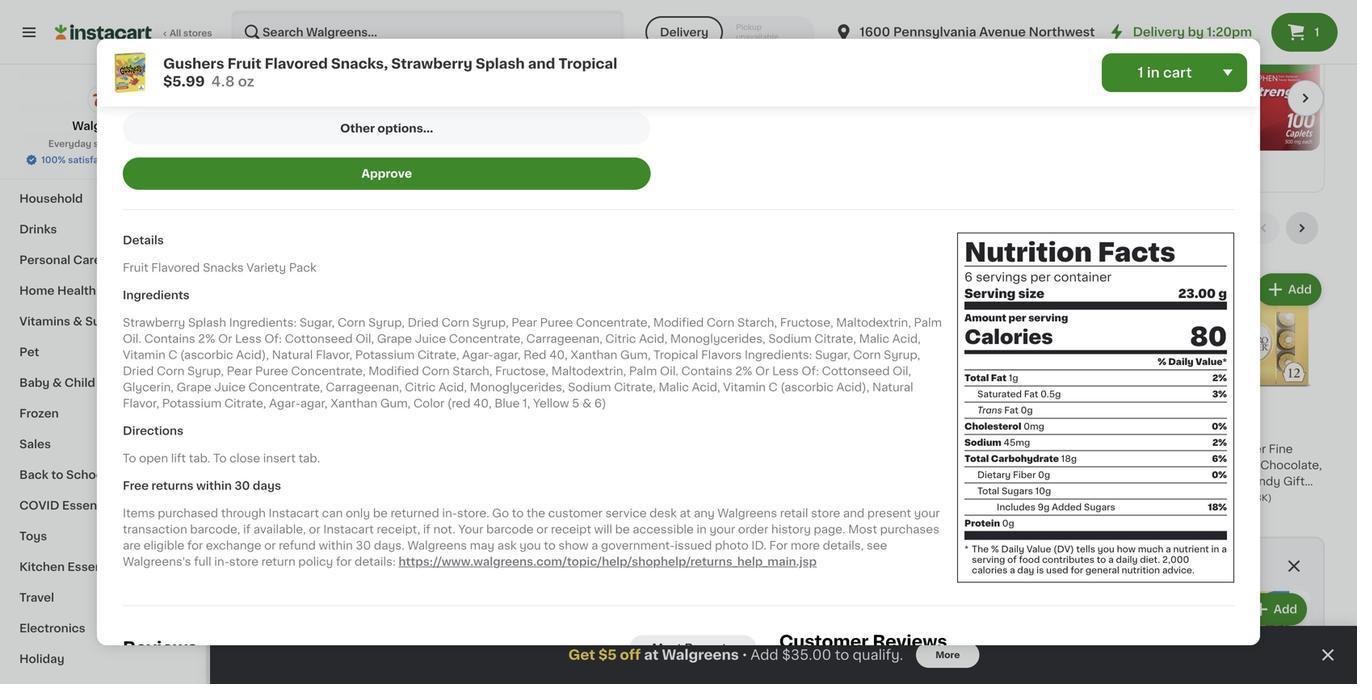 Task type: describe. For each thing, give the bounding box(es) containing it.
1 vertical spatial acid),
[[837, 382, 870, 393]]

view for view all (50+)
[[1139, 222, 1167, 234]]

recent
[[685, 643, 727, 655]]

holiday
[[19, 654, 64, 665]]

0 vertical spatial 40,
[[550, 350, 568, 361]]

total fat 1g
[[965, 374, 1019, 383]]

1 horizontal spatial less
[[773, 366, 799, 377]]

1 for 1 in cart
[[1138, 66, 1144, 80]]

5 inside strawberry splash ingredients: sugar, corn syrup, dried corn syrup, pear puree concentrate, modified corn starch, fructose, maltodextrin, palm oil. contains 2% or less of: cottonseed oil, grape juice concentrate, carrageenan, citric acid, monoglycerides, sodium citrate, malic acid, vitamin c (ascorbic acid), natural flavor, potassium citrate, agar-agar, red 40, xanthan gum, tropical flavors ingredients: sugar, corn syrup, dried corn syrup, pear puree concentrate, modified corn starch, fructose, maltodextrin, palm oil. contains 2% or less of: cottonseed oil, glycerin, grape juice concentrate, carrageenan, citric acid, monoglycerides, sodium citrate, malic acid, vitamin c (ascorbic acid), natural flavor, potassium citrate, agar-agar, xanthan gum, color (red 40, blue 1, yellow 5 & 6)
[[572, 398, 580, 409]]

twizzlers strawberry candy image
[[123, 44, 171, 93]]

a inside items purchased through instacart can only be returned in-store. go to the customer service desk at any walgreens retail store and present your transaction barcode, if available, or instacart receipt, if not. your barcode or receipt will be accessible in your order history page. most purchases are eligible for exchange or refund within 30 days. walgreens may ask you to show a government-issued photo id. for more details, see walgreens's full in-store return policy for details:
[[592, 540, 599, 552]]

available,
[[254, 524, 306, 536]]

chester's
[[869, 444, 923, 455]]

fat for trans
[[1005, 406, 1019, 415]]

flavored inside "chester's fries corn & potato snacks, flamin' hot flavored"
[[893, 476, 941, 487]]

8 neutrogena makeup remover wipes & facial cleansing towelettes
[[1093, 40, 1192, 137]]

2 horizontal spatial or
[[537, 524, 548, 536]]

holiday link
[[10, 644, 196, 675]]

23.00 g
[[1179, 288, 1228, 300]]

0 horizontal spatial maltodextrin,
[[552, 366, 627, 377]]

product group containing 5
[[1025, 270, 1169, 503]]

first aid & safety link
[[10, 61, 196, 91]]

1 vertical spatial (ascorbic
[[781, 382, 834, 393]]

1 horizontal spatial or
[[309, 524, 321, 536]]

cool
[[930, 126, 957, 137]]

0 horizontal spatial to
[[123, 453, 136, 464]]

cleansing
[[1093, 109, 1149, 121]]

most inside items purchased through instacart can only be returned in-store. go to the customer service desk at any walgreens retail store and present your transaction barcode, if available, or instacart receipt, if not. your barcode or receipt will be accessible in your order history page. most purchases are eligible for exchange or refund within 30 days. walgreens may ask you to show a government-issued photo id. for more details, see walgreens's full in-store return policy for details:
[[849, 524, 878, 536]]

tropical inside gushers fruit flavored snacks, strawberry splash and tropical $5.99 4.8 oz
[[559, 57, 618, 71]]

0 horizontal spatial cottonseed
[[285, 333, 353, 345]]

0 horizontal spatial citric
[[405, 382, 436, 393]]

add inside treatment tracker modal dialog
[[751, 649, 779, 662]]

1 horizontal spatial contains
[[682, 366, 733, 377]]

1 horizontal spatial %
[[1158, 358, 1167, 367]]

0 horizontal spatial malic
[[659, 382, 689, 393]]

1 horizontal spatial your
[[915, 508, 940, 519]]

1 horizontal spatial ingredients:
[[745, 350, 813, 361]]

1 vertical spatial dried
[[123, 366, 154, 377]]

0 horizontal spatial oil.
[[123, 333, 141, 345]]

strawberry inside strawberry splash ingredients: sugar, corn syrup, dried corn syrup, pear puree concentrate, modified corn starch, fructose, maltodextrin, palm oil. contains 2% or less of: cottonseed oil, grape juice concentrate, carrageenan, citric acid, monoglycerides, sodium citrate, malic acid, vitamin c (ascorbic acid), natural flavor, potassium citrate, agar-agar, red 40, xanthan gum, tropical flavors ingredients: sugar, corn syrup, dried corn syrup, pear puree concentrate, modified corn starch, fructose, maltodextrin, palm oil. contains 2% or less of: cottonseed oil, glycerin, grape juice concentrate, carrageenan, citric acid, monoglycerides, sodium citrate, malic acid, vitamin c (ascorbic acid), natural flavor, potassium citrate, agar-agar, xanthan gum, color (red 40, blue 1, yellow 5 & 6)
[[123, 317, 185, 329]]

pennsylvania
[[894, 26, 977, 38]]

it
[[590, 78, 601, 92]]

delivery for delivery
[[660, 27, 709, 38]]

nutrient
[[1174, 545, 1210, 554]]

the
[[527, 508, 546, 519]]

of
[[1008, 556, 1017, 565]]

to right back
[[51, 470, 63, 481]]

(6.25k)
[[1153, 111, 1186, 120]]

0 vertical spatial daily
[[1169, 358, 1194, 367]]

items
[[123, 508, 155, 519]]

2% up "3%"
[[1213, 374, 1228, 383]]

view for view all
[[590, 148, 612, 157]]

government-
[[601, 540, 675, 552]]

candy for snacks & candy
[[77, 101, 115, 112]]

through
[[221, 508, 266, 519]]

1 horizontal spatial potassium
[[355, 350, 415, 361]]

details:
[[355, 557, 396, 568]]

back to school
[[19, 470, 107, 481]]

a down of
[[1010, 566, 1016, 575]]

items purchased through instacart can only be returned in-store. go to the customer service desk at any walgreens retail store and present your transaction barcode, if available, or instacart receipt, if not. your barcode or receipt will be accessible in your order history page. most purchases are eligible for exchange or refund within 30 days. walgreens may ask you to show a government-issued photo id. for more details, see walgreens's full in-store return policy for details:
[[123, 508, 940, 568]]

0 horizontal spatial per
[[1009, 313, 1027, 323]]

2 horizontal spatial store
[[812, 508, 841, 519]]

protein 0g
[[965, 520, 1015, 528]]

3%
[[1213, 390, 1228, 399]]

value*
[[1196, 358, 1228, 367]]

4.8 inside item carousel region
[[556, 507, 571, 516]]

0% for dietary fiber 0g
[[1213, 471, 1228, 480]]

2 horizontal spatial sodium
[[965, 439, 1002, 448]]

strawberry inside twizzlers strawberry candy 7 oz
[[235, 55, 298, 66]]

1 horizontal spatial vitamin
[[724, 382, 766, 393]]

candy inside ferrero rocher fine hazelnut milk chocolate, chocolate candy gift box
[[1244, 476, 1281, 487]]

most recent
[[653, 643, 727, 655]]

product group containing 6
[[1182, 270, 1326, 518]]

& right food
[[52, 132, 61, 143]]

1 vertical spatial carrageenan,
[[326, 382, 402, 393]]

add button inside product group
[[1258, 275, 1321, 304]]

retail
[[781, 508, 809, 519]]

can
[[322, 508, 343, 519]]

0 vertical spatial acid),
[[236, 350, 269, 361]]

0 horizontal spatial or
[[218, 333, 232, 345]]

service
[[606, 508, 647, 519]]

0 vertical spatial instacart
[[269, 508, 319, 519]]

1 horizontal spatial fructose,
[[781, 317, 834, 329]]

a up 2,000
[[1166, 545, 1172, 554]]

dietary
[[978, 471, 1011, 480]]

1 horizontal spatial agar-
[[462, 350, 494, 361]]

at inside items purchased through instacart can only be returned in-store. go to the customer service desk at any walgreens retail store and present your transaction barcode, if available, or instacart receipt, if not. your barcode or receipt will be accessible in your order history page. most purchases are eligible for exchange or refund within 30 days. walgreens may ask you to show a government-issued photo id. for more details, see walgreens's full in-store return policy for details:
[[680, 508, 691, 519]]

splash inside strawberry splash ingredients: sugar, corn syrup, dried corn syrup, pear puree concentrate, modified corn starch, fructose, maltodextrin, palm oil. contains 2% or less of: cottonseed oil, grape juice concentrate, carrageenan, citric acid, monoglycerides, sodium citrate, malic acid, vitamin c (ascorbic acid), natural flavor, potassium citrate, agar-agar, red 40, xanthan gum, tropical flavors ingredients: sugar, corn syrup, dried corn syrup, pear puree concentrate, modified corn starch, fructose, maltodextrin, palm oil. contains 2% or less of: cottonseed oil, glycerin, grape juice concentrate, carrageenan, citric acid, monoglycerides, sodium citrate, malic acid, vitamin c (ascorbic acid), natural flavor, potassium citrate, agar-agar, xanthan gum, color (red 40, blue 1, yellow 5 & 6)
[[188, 317, 226, 329]]

0 horizontal spatial sugars
[[1002, 487, 1034, 496]]

ask
[[498, 540, 517, 552]]

(2.18k)
[[1242, 494, 1273, 503]]

1 vertical spatial of:
[[802, 366, 820, 377]]

everyday
[[48, 139, 91, 148]]

oz up receipt
[[573, 507, 584, 516]]

1 vertical spatial potassium
[[162, 398, 222, 409]]

1 vertical spatial sodium
[[568, 382, 612, 393]]

sodium 45mg
[[965, 439, 1031, 448]]

guarantee
[[124, 156, 171, 164]]

& right baby
[[52, 377, 62, 389]]

frequently
[[257, 561, 336, 575]]

0mg
[[1024, 423, 1045, 431]]

& down first aid & safety
[[64, 101, 74, 112]]

1 horizontal spatial flavor,
[[316, 350, 353, 361]]

0 vertical spatial juice
[[415, 333, 446, 345]]

2 horizontal spatial free
[[1062, 405, 1082, 413]]

serving size
[[965, 288, 1045, 300]]

glycerin,
[[123, 382, 174, 393]]

0 vertical spatial oil,
[[356, 333, 374, 345]]

0 horizontal spatial natural
[[272, 350, 313, 361]]

0 vertical spatial carrageenan,
[[527, 333, 603, 345]]

fruit inside gushers fruit flavored snacks, strawberry splash and tropical $5.99 4.8 oz
[[228, 57, 262, 71]]

view all (50+)
[[1139, 222, 1217, 234]]

delivery button
[[646, 16, 724, 48]]

only
[[346, 508, 370, 519]]

avenue
[[980, 26, 1027, 38]]

1 horizontal spatial oil,
[[893, 366, 912, 377]]

policy
[[299, 557, 333, 568]]

drinks link
[[10, 214, 196, 245]]

chester's fries corn & potato snacks, flamin' hot flavored
[[869, 444, 996, 487]]

oz inside gushers fruit flavored snacks, strawberry splash and tropical $5.99 4.8 oz
[[238, 75, 255, 89]]

not.
[[434, 524, 456, 536]]

2 vertical spatial store
[[229, 557, 259, 568]]

0 horizontal spatial of:
[[265, 333, 282, 345]]

pays
[[604, 78, 639, 92]]

home health link
[[10, 276, 196, 306]]

6 inside product group
[[1191, 422, 1203, 439]]

oz right 10.5
[[263, 507, 274, 516]]

beauty
[[19, 162, 61, 174]]

service type group
[[646, 16, 815, 48]]

calories
[[973, 566, 1008, 575]]

cholesterol
[[965, 423, 1022, 431]]

bag
[[310, 460, 332, 471]]

strawberry inside gushers fruit flavored snacks, strawberry splash and tropical $5.99 4.8 oz
[[392, 57, 473, 71]]

most inside button
[[653, 643, 682, 655]]

most recent button
[[630, 636, 757, 662]]

•
[[743, 649, 748, 662]]

supplements
[[85, 316, 163, 327]]

other options...
[[340, 123, 434, 134]]

1 vertical spatial puree
[[255, 366, 288, 377]]

present
[[868, 508, 912, 519]]

back to school link
[[10, 460, 196, 491]]

18%
[[1209, 503, 1228, 512]]

0 vertical spatial xanthan
[[571, 350, 618, 361]]

1 horizontal spatial all
[[614, 148, 626, 157]]

to inside * the % daily value (dv) tells you how much a nutrient in a serving of food contributes to a daily diet. 2,000 calories a day is used for general nutrition advice.
[[1097, 556, 1107, 565]]

1:20pm
[[1208, 26, 1253, 38]]

1 vertical spatial in-
[[214, 557, 229, 568]]

may
[[470, 540, 495, 552]]

for inside * the % daily value (dv) tells you how much a nutrient in a serving of food contributes to a daily diet. 2,000 calories a day is used for general nutrition advice.
[[1071, 566, 1084, 575]]

0 horizontal spatial juice
[[215, 382, 246, 393]]

0 horizontal spatial 30
[[235, 481, 250, 492]]

0 horizontal spatial xanthan
[[331, 398, 378, 409]]

0 horizontal spatial for
[[187, 540, 203, 552]]

1 horizontal spatial to
[[213, 453, 227, 464]]

6 inside nutrition facts 6 servings per container
[[965, 272, 973, 283]]

to inside treatment tracker modal dialog
[[835, 649, 850, 662]]

2 gluten- from the left
[[557, 405, 592, 413]]

used
[[1047, 566, 1069, 575]]

0 vertical spatial c
[[168, 350, 177, 361]]

0 vertical spatial contains
[[144, 333, 195, 345]]

other
[[340, 123, 375, 134]]

1 horizontal spatial free
[[592, 405, 613, 413]]

1 horizontal spatial maltodextrin,
[[837, 317, 912, 329]]

sales link
[[10, 429, 196, 460]]

1 vertical spatial oil.
[[660, 366, 679, 377]]

6 99
[[1191, 422, 1217, 439]]

1 vertical spatial grape
[[177, 382, 212, 393]]

0 horizontal spatial vitamin
[[123, 350, 166, 361]]

0 horizontal spatial snacks
[[19, 101, 62, 112]]

0 horizontal spatial or
[[264, 540, 276, 552]]

gushers fruit flavored snacks, strawberry splash and tropical $5.99 4.8 oz
[[163, 57, 618, 89]]

1 horizontal spatial natural
[[873, 382, 914, 393]]

customer
[[780, 634, 869, 651]]

your
[[459, 524, 484, 536]]

in inside * the % daily value (dv) tells you how much a nutrient in a serving of food contributes to a daily diet. 2,000 calories a day is used for general nutrition advice.
[[1212, 545, 1220, 554]]

snacks & candy link
[[10, 91, 196, 122]]

0 vertical spatial starch,
[[738, 317, 778, 329]]

calories
[[965, 328, 1054, 347]]

1 horizontal spatial dried
[[408, 317, 439, 329]]

1 horizontal spatial monoglycerides,
[[671, 333, 766, 345]]

2 vertical spatial total
[[978, 487, 1000, 496]]

9g
[[1038, 503, 1050, 512]]

1 for 1
[[1315, 27, 1320, 38]]

go
[[493, 508, 509, 519]]

0 vertical spatial pear
[[512, 317, 538, 329]]

1 vertical spatial monoglycerides,
[[470, 382, 565, 393]]

facial
[[1143, 93, 1176, 105]]

gushers
[[163, 57, 224, 71]]

advice.
[[1163, 566, 1195, 575]]

% inside * the % daily value (dv) tells you how much a nutrient in a serving of food contributes to a daily diet. 2,000 calories a day is used for general nutrition advice.
[[992, 545, 1000, 554]]

0 vertical spatial modified
[[654, 317, 704, 329]]

2 gluten-free from the left
[[557, 405, 613, 413]]

variety
[[247, 262, 286, 274]]

12 for 12 ct
[[1182, 507, 1191, 516]]

serving
[[965, 288, 1016, 300]]

home health
[[19, 285, 96, 297]]

1 horizontal spatial gum,
[[621, 350, 651, 361]]

0 horizontal spatial gum,
[[381, 398, 411, 409]]

1 vertical spatial or
[[756, 366, 770, 377]]

2 if from the left
[[423, 524, 431, 536]]

purchased
[[158, 508, 218, 519]]

0 horizontal spatial starch,
[[453, 366, 493, 377]]

0 vertical spatial agar,
[[494, 350, 521, 361]]

0 vertical spatial store
[[94, 139, 117, 148]]

2% down "fruit flavored snacks variety pack"
[[198, 333, 215, 345]]

instacart logo image
[[55, 23, 152, 42]]

photo
[[715, 540, 749, 552]]

1 horizontal spatial for
[[336, 557, 352, 568]]

gift
[[1284, 476, 1306, 487]]

1 vertical spatial be
[[616, 524, 630, 536]]

in inside field
[[1148, 66, 1161, 80]]

*
[[965, 545, 969, 554]]

kenvue image
[[590, 37, 619, 67]]

pet
[[19, 347, 39, 358]]

oz inside twizzlers strawberry candy 7 oz
[[190, 71, 204, 82]]

0 horizontal spatial fruit
[[123, 262, 149, 274]]

0 horizontal spatial less
[[235, 333, 262, 345]]

1 vertical spatial pear
[[227, 366, 252, 377]]

personal
[[19, 255, 71, 266]]

1 in cart field
[[1103, 53, 1248, 92]]

by
[[1189, 26, 1205, 38]]

2 vertical spatial 0g
[[1003, 520, 1015, 528]]

4.8 inside gushers fruit flavored snacks, strawberry splash and tropical $5.99 4.8 oz
[[211, 75, 235, 89]]

1 vertical spatial sugar,
[[816, 350, 851, 361]]

1 button
[[1272, 13, 1339, 52]]

1 vertical spatial c
[[769, 382, 778, 393]]

5 inside $ 5 smartfood white cheddar cheese popcorn 6.75 oz
[[1035, 422, 1046, 439]]

0 vertical spatial puree
[[540, 317, 573, 329]]

fat for total
[[992, 374, 1007, 383]]

0 horizontal spatial palm
[[630, 366, 657, 377]]

0 horizontal spatial ingredients:
[[229, 317, 297, 329]]

0 horizontal spatial free
[[123, 481, 149, 492]]

issued
[[675, 540, 713, 552]]

0% for cholesterol 0mg
[[1213, 423, 1228, 431]]



Task type: vqa. For each thing, say whether or not it's contained in the screenshot.
Present
yes



Task type: locate. For each thing, give the bounding box(es) containing it.
you right ask
[[520, 540, 541, 552]]

essentials inside "link"
[[62, 500, 122, 512]]

in- up 'not.'
[[442, 508, 457, 519]]

natural
[[272, 350, 313, 361], [873, 382, 914, 393]]

per inside nutrition facts 6 servings per container
[[1031, 272, 1051, 283]]

30 inside items purchased through instacart can only be returned in-store. go to the customer service desk at any walgreens retail store and present your transaction barcode, if available, or instacart receipt, if not. your barcode or receipt will be accessible in your order history page. most purchases are eligible for exchange or refund within 30 days. walgreens may ask you to show a government-issued photo id. for more details, see walgreens's full in-store return policy for details:
[[356, 540, 371, 552]]

essentials
[[62, 500, 122, 512], [67, 562, 127, 573]]

total sugars 10g
[[978, 487, 1052, 496]]

you inside items purchased through instacart can only be returned in-store. go to the customer service desk at any walgreens retail store and present your transaction barcode, if available, or instacart receipt, if not. your barcode or receipt will be accessible in your order history page. most purchases are eligible for exchange or refund within 30 days. walgreens may ask you to show a government-issued photo id. for more details, see walgreens's full in-store return policy for details:
[[520, 540, 541, 552]]

1 horizontal spatial of:
[[802, 366, 820, 377]]

1 horizontal spatial snacks,
[[909, 460, 953, 471]]

1 gluten- from the left
[[1027, 405, 1062, 413]]

total up dietary
[[965, 455, 990, 464]]

smartfood
[[1025, 444, 1086, 455]]

1 vertical spatial sugars
[[1085, 503, 1116, 512]]

remover
[[1141, 77, 1192, 88]]

in down any
[[697, 524, 707, 536]]

off
[[620, 649, 641, 662]]

1 gluten-free from the left
[[1027, 405, 1082, 413]]

0 vertical spatial all
[[170, 29, 181, 38]]

serving down size
[[1029, 313, 1069, 323]]

2% up 6%
[[1213, 439, 1228, 448]]

0g for trans fat 0g
[[1021, 406, 1034, 415]]

essentials for covid
[[62, 500, 122, 512]]

1 if from the left
[[243, 524, 251, 536]]

0 vertical spatial view
[[590, 148, 612, 157]]

total down dietary
[[978, 487, 1000, 496]]

acid),
[[236, 350, 269, 361], [837, 382, 870, 393]]

candy inside twizzlers strawberry candy 7 oz
[[301, 55, 338, 66]]

oz right the $5.99
[[238, 75, 255, 89]]

1 horizontal spatial sodium
[[769, 333, 812, 345]]

reviews
[[873, 634, 948, 651], [123, 640, 198, 657]]

ingredients: down variety
[[229, 317, 297, 329]]

juice up hostess
[[215, 382, 246, 393]]

powdered
[[292, 444, 350, 455]]

essentials down the school
[[62, 500, 122, 512]]

0 vertical spatial grape
[[377, 333, 412, 345]]

1 inside field
[[1138, 66, 1144, 80]]

to
[[51, 470, 63, 481], [512, 508, 524, 519], [544, 540, 556, 552], [1097, 556, 1107, 565], [835, 649, 850, 662]]

0 vertical spatial flavored
[[265, 57, 328, 71]]

gluten-free inside product group
[[1027, 405, 1082, 413]]

12 down '1600'
[[868, 40, 886, 56]]

fruit right gushers
[[228, 57, 262, 71]]

1 vertical spatial within
[[319, 540, 353, 552]]

0 horizontal spatial in-
[[214, 557, 229, 568]]

0 vertical spatial maltodextrin,
[[837, 317, 912, 329]]

tropical up it
[[559, 57, 618, 71]]

1 in cart
[[1138, 66, 1193, 80]]

0 horizontal spatial puree
[[255, 366, 288, 377]]

(50+)
[[1186, 222, 1217, 234]]

purchases
[[881, 524, 940, 536]]

% left value*
[[1158, 358, 1167, 367]]

vitamins & supplements
[[19, 316, 163, 327]]

12 ct
[[1182, 507, 1203, 516]]

total up the saturated
[[965, 374, 990, 383]]

0.5g
[[1041, 390, 1062, 399]]

pear
[[512, 317, 538, 329], [227, 366, 252, 377]]

a down will
[[592, 540, 599, 552]]

tropical
[[559, 57, 618, 71], [654, 350, 699, 361]]

1 horizontal spatial reviews
[[873, 634, 948, 651]]

fruit down details
[[123, 262, 149, 274]]

1 horizontal spatial 5
[[1035, 422, 1046, 439]]

agar- up hostess
[[269, 398, 300, 409]]

& inside "chester's fries corn & potato snacks, flamin' hot flavored"
[[987, 444, 996, 455]]

0 horizontal spatial agar,
[[300, 398, 328, 409]]

fat left 0.5g
[[1025, 390, 1039, 399]]

0 horizontal spatial store
[[94, 139, 117, 148]]

1 vertical spatial agar,
[[300, 398, 328, 409]]

walgreens up everyday store prices link
[[72, 120, 134, 132]]

gluten-free right 1,
[[557, 405, 613, 413]]

first aid & safety
[[19, 70, 121, 82]]

1 0% from the top
[[1213, 423, 1228, 431]]

1 horizontal spatial most
[[849, 524, 878, 536]]

0 horizontal spatial be
[[373, 508, 388, 519]]

you inside * the % daily value (dv) tells you how much a nutrient in a serving of food contributes to a daily diet. 2,000 calories a day is used for general nutrition advice.
[[1098, 545, 1115, 554]]

candy inside "snacks & candy" link
[[77, 101, 115, 112]]

essentials down toys link
[[67, 562, 127, 573]]

12 inside 12 listerine ultraclean antiseptic gingivitis mouthwash, cool mint
[[868, 40, 886, 56]]

at right "off"
[[644, 649, 659, 662]]

carbohydrate
[[992, 455, 1060, 464]]

in- right full
[[214, 557, 229, 568]]

food
[[19, 132, 49, 143]]

hostess
[[242, 444, 290, 455]]

treatment tracker modal dialog
[[210, 626, 1358, 685]]

1 vertical spatial 6
[[1191, 422, 1203, 439]]

nutrition facts 6 servings per container
[[965, 240, 1176, 283]]

red
[[524, 350, 547, 361]]

daily inside * the % daily value (dv) tells you how much a nutrient in a serving of food contributes to a daily diet. 2,000 calories a day is used for general nutrition advice.
[[1002, 545, 1025, 554]]

1 vertical spatial flavored
[[151, 262, 200, 274]]

view
[[590, 148, 612, 157], [1139, 222, 1167, 234]]

page.
[[814, 524, 846, 536]]

store up the page.
[[812, 508, 841, 519]]

for down contributes
[[1071, 566, 1084, 575]]

1 vertical spatial 12
[[1182, 507, 1191, 516]]

snacks up food
[[19, 101, 62, 112]]

a up 'general'
[[1109, 556, 1114, 565]]

strawberry right twizzlers
[[235, 55, 298, 66]]

1 vertical spatial malic
[[659, 382, 689, 393]]

splash inside gushers fruit flavored snacks, strawberry splash and tropical $5.99 4.8 oz
[[476, 57, 525, 71]]

0 vertical spatial 0g
[[1021, 406, 1034, 415]]

1 vertical spatial flavor,
[[123, 398, 159, 409]]

sugars
[[1002, 487, 1034, 496], [1085, 503, 1116, 512]]

1 horizontal spatial malic
[[860, 333, 890, 345]]

donettes
[[242, 460, 307, 471]]

total for dietary fiber 0g
[[965, 455, 990, 464]]

instacart down only
[[324, 524, 374, 536]]

puree up red at the left bottom
[[540, 317, 573, 329]]

item carousel region
[[242, 212, 1326, 524]]

to open lift tab. to close insert tab.
[[123, 453, 320, 464]]

1600 pennsylvania avenue northwest
[[860, 26, 1096, 38]]

frozen link
[[10, 399, 196, 429]]

0 horizontal spatial delivery
[[660, 27, 709, 38]]

1 horizontal spatial snacks
[[203, 262, 244, 274]]

in inside items purchased through instacart can only be returned in-store. go to the customer service desk at any walgreens retail store and present your transaction barcode, if available, or instacart receipt, if not. your barcode or receipt will be accessible in your order history page. most purchases are eligible for exchange or refund within 30 days. walgreens may ask you to show a government-issued photo id. for more details, see walgreens's full in-store return policy for details:
[[697, 524, 707, 536]]

is
[[1037, 566, 1045, 575]]

gum,
[[621, 350, 651, 361], [381, 398, 411, 409]]

ultraclean
[[858, 77, 916, 88]]

0 horizontal spatial (ascorbic
[[180, 350, 233, 361]]

1 horizontal spatial at
[[680, 508, 691, 519]]

citric up "color"
[[405, 382, 436, 393]]

6 left 99
[[1191, 422, 1203, 439]]

6%
[[1213, 455, 1228, 464]]

0% down 6%
[[1213, 471, 1228, 480]]

vitamin up 'glycerin,'
[[123, 350, 166, 361]]

approve button
[[123, 158, 651, 190]]

for
[[770, 540, 788, 552]]

& left 6)
[[583, 398, 592, 409]]

0 vertical spatial gum,
[[621, 350, 651, 361]]

mint
[[858, 142, 884, 153]]

1 horizontal spatial palm
[[915, 317, 943, 329]]

0 vertical spatial at
[[680, 508, 691, 519]]

and left kenvue image in the left top of the page
[[528, 57, 556, 71]]

1 horizontal spatial delivery
[[1134, 26, 1186, 38]]

pantry
[[64, 132, 103, 143]]

monoglycerides, up 1,
[[470, 382, 565, 393]]

2 vertical spatial flavored
[[893, 476, 941, 487]]

open
[[139, 453, 168, 464]]

vitamin down flavors
[[724, 382, 766, 393]]

instacart
[[269, 508, 319, 519], [324, 524, 374, 536]]

fat up the 'cholesterol 0mg'
[[1005, 406, 1019, 415]]

corn inside "chester's fries corn & potato snacks, flamin' hot flavored"
[[957, 444, 984, 455]]

and inside items purchased through instacart can only be returned in-store. go to the customer service desk at any walgreens retail store and present your transaction barcode, if available, or instacart receipt, if not. your barcode or receipt will be accessible in your order history page. most purchases are eligible for exchange or refund within 30 days. walgreens may ask you to show a government-issued photo id. for more details, see walgreens's full in-store return policy for details:
[[844, 508, 865, 519]]

I would like my shopper to... text field
[[707, 44, 1235, 101]]

candy
[[301, 55, 338, 66], [77, 101, 115, 112], [1244, 476, 1281, 487]]

gluten- inside product group
[[1027, 405, 1062, 413]]

walgreens inside treatment tracker modal dialog
[[662, 649, 739, 662]]

sugars right added
[[1085, 503, 1116, 512]]

& up cleansing
[[1131, 93, 1140, 105]]

frequently bought together section
[[242, 537, 1326, 685]]

1 horizontal spatial agar,
[[494, 350, 521, 361]]

essentials for kitchen
[[67, 562, 127, 573]]

gingivitis
[[858, 109, 911, 121]]

18g
[[1062, 455, 1078, 464]]

sponsored badge image
[[712, 503, 761, 512]]

0 vertical spatial 6
[[965, 272, 973, 283]]

% right "the"
[[992, 545, 1000, 554]]

starch, up (red
[[453, 366, 493, 377]]

box
[[1182, 492, 1204, 504]]

0 vertical spatial or
[[218, 333, 232, 345]]

1 horizontal spatial sugar,
[[816, 350, 851, 361]]

6
[[965, 272, 973, 283], [1191, 422, 1203, 439]]

1 horizontal spatial sugars
[[1085, 503, 1116, 512]]

carrageenan, up red at the left bottom
[[527, 333, 603, 345]]

1 vertical spatial tropical
[[654, 350, 699, 361]]

0 vertical spatial flavor,
[[316, 350, 353, 361]]

0 vertical spatial serving
[[1029, 313, 1069, 323]]

2% down flavors
[[736, 366, 753, 377]]

tropical inside strawberry splash ingredients: sugar, corn syrup, dried corn syrup, pear puree concentrate, modified corn starch, fructose, maltodextrin, palm oil. contains 2% or less of: cottonseed oil, grape juice concentrate, carrageenan, citric acid, monoglycerides, sodium citrate, malic acid, vitamin c (ascorbic acid), natural flavor, potassium citrate, agar-agar, red 40, xanthan gum, tropical flavors ingredients: sugar, corn syrup, dried corn syrup, pear puree concentrate, modified corn starch, fructose, maltodextrin, palm oil. contains 2% or less of: cottonseed oil, glycerin, grape juice concentrate, carrageenan, citric acid, monoglycerides, sodium citrate, malic acid, vitamin c (ascorbic acid), natural flavor, potassium citrate, agar-agar, xanthan gum, color (red 40, blue 1, yellow 5 & 6)
[[654, 350, 699, 361]]

7
[[181, 71, 188, 82]]

will
[[595, 524, 613, 536]]

0 horizontal spatial 5
[[572, 398, 580, 409]]

to inside the it pays to be prepared spo nsored
[[642, 78, 660, 92]]

candy for twizzlers strawberry candy 7 oz
[[301, 55, 338, 66]]

a right 'nutrient'
[[1222, 545, 1228, 554]]

12 for 12 listerine ultraclean antiseptic gingivitis mouthwash, cool mint
[[868, 40, 886, 56]]

$5
[[599, 649, 617, 662]]

or up refund at the bottom of page
[[309, 524, 321, 536]]

1 horizontal spatial acid),
[[837, 382, 870, 393]]

blue
[[495, 398, 520, 409]]

None search field
[[231, 10, 625, 55]]

fat left 1g
[[992, 374, 1007, 383]]

within down to open lift tab. to close insert tab.
[[196, 481, 232, 492]]

kenvue it pays to be prepared check the ingredients in your medicine use only 1 product that contains acetominophen at a time band-aid is a registered trademark. mcneil consumer pharmaceuticals co. 2023 use products only as directed. jjci 2023 image
[[243, 4, 576, 192]]

10g
[[1036, 487, 1052, 496]]

0g down the includes
[[1003, 520, 1015, 528]]

45mg
[[1004, 439, 1031, 448]]

snacks, inside "chester's fries corn & potato snacks, flamin' hot flavored"
[[909, 460, 953, 471]]

return
[[262, 557, 296, 568]]

oz right 7
[[190, 71, 204, 82]]

food
[[1020, 556, 1041, 565]]

ferrero rocher fine hazelnut milk chocolate, chocolate candy gift box
[[1182, 444, 1323, 504]]

0 vertical spatial fructose,
[[781, 317, 834, 329]]

modified up "color"
[[369, 366, 419, 377]]

0 vertical spatial %
[[1158, 358, 1167, 367]]

0 horizontal spatial your
[[710, 524, 736, 536]]

1 horizontal spatial instacart
[[324, 524, 374, 536]]

walgreens logo image
[[88, 84, 118, 115]]

tells
[[1077, 545, 1096, 554]]

1 inside button
[[1315, 27, 1320, 38]]

all inside all stores link
[[170, 29, 181, 38]]

& inside strawberry splash ingredients: sugar, corn syrup, dried corn syrup, pear puree concentrate, modified corn starch, fructose, maltodextrin, palm oil. contains 2% or less of: cottonseed oil, grape juice concentrate, carrageenan, citric acid, monoglycerides, sodium citrate, malic acid, vitamin c (ascorbic acid), natural flavor, potassium citrate, agar-agar, red 40, xanthan gum, tropical flavors ingredients: sugar, corn syrup, dried corn syrup, pear puree concentrate, modified corn starch, fructose, maltodextrin, palm oil. contains 2% or less of: cottonseed oil, glycerin, grape juice concentrate, carrageenan, citric acid, monoglycerides, sodium citrate, malic acid, vitamin c (ascorbic acid), natural flavor, potassium citrate, agar-agar, xanthan gum, color (red 40, blue 1, yellow 5 & 6)
[[583, 398, 592, 409]]

total carbohydrate 18g
[[965, 455, 1078, 464]]

view left all
[[1139, 222, 1167, 234]]

& inside 8 neutrogena makeup remover wipes & facial cleansing towelettes
[[1131, 93, 1140, 105]]

contains down flavors
[[682, 366, 733, 377]]

walgreens up order
[[718, 508, 778, 519]]

or
[[309, 524, 321, 536], [537, 524, 548, 536], [264, 540, 276, 552]]

store
[[94, 139, 117, 148], [812, 508, 841, 519], [229, 557, 259, 568]]

yellow
[[534, 398, 570, 409]]

5 up the smartfood
[[1035, 422, 1046, 439]]

contributes
[[1043, 556, 1095, 565]]

for up full
[[187, 540, 203, 552]]

30 left the days
[[235, 481, 250, 492]]

0 horizontal spatial sodium
[[568, 382, 612, 393]]

wipes
[[1093, 93, 1128, 105]]

total for saturated fat 0.5g
[[965, 374, 990, 383]]

0 horizontal spatial 4.8
[[211, 75, 235, 89]]

reviews down travel link
[[123, 640, 198, 657]]

1
[[1315, 27, 1320, 38], [1138, 66, 1144, 80]]

xanthan
[[571, 350, 618, 361], [331, 398, 378, 409]]

4.8 up receipt
[[556, 507, 571, 516]]

household
[[19, 193, 83, 205]]

0 vertical spatial sugar,
[[300, 317, 335, 329]]

1 vertical spatial at
[[644, 649, 659, 662]]

add link
[[1208, 37, 1358, 151]]

milk
[[1235, 460, 1258, 471]]

for right 'policy' on the bottom left
[[336, 557, 352, 568]]

1 vertical spatial 30
[[356, 540, 371, 552]]

0 horizontal spatial c
[[168, 350, 177, 361]]

cholesterol 0mg
[[965, 423, 1045, 431]]

1 vertical spatial total
[[965, 455, 990, 464]]

flavored inside gushers fruit flavored snacks, strawberry splash and tropical $5.99 4.8 oz
[[265, 57, 328, 71]]

hot
[[869, 476, 890, 487]]

serving inside * the % daily value (dv) tells you how much a nutrient in a serving of food contributes to a daily diet. 2,000 calories a day is used for general nutrition advice.
[[973, 556, 1006, 565]]

everyday store prices link
[[48, 137, 158, 150]]

daily up of
[[1002, 545, 1025, 554]]

barcode
[[487, 524, 534, 536]]

to right 'go'
[[512, 508, 524, 519]]

& down health
[[73, 316, 83, 327]]

contains down ingredients
[[144, 333, 195, 345]]

or up return
[[264, 540, 276, 552]]

agar, left red at the left bottom
[[494, 350, 521, 361]]

0 horizontal spatial most
[[653, 643, 682, 655]]

full
[[194, 557, 211, 568]]

& right aid
[[70, 70, 80, 82]]

0% up "ferrero"
[[1213, 423, 1228, 431]]

child
[[65, 377, 95, 389]]

kitchen essentials
[[19, 562, 127, 573]]

to left close
[[213, 453, 227, 464]]

view inside view all (50+) popup button
[[1139, 222, 1167, 234]]

modified up flavors
[[654, 317, 704, 329]]

1 vertical spatial natural
[[873, 382, 914, 393]]

at inside dialog
[[644, 649, 659, 662]]

delivery inside button
[[660, 27, 709, 38]]

to left show
[[544, 540, 556, 552]]

delivery for delivery by 1:20pm
[[1134, 26, 1186, 38]]

2 horizontal spatial 0g
[[1039, 471, 1051, 480]]

0g for dietary fiber 0g
[[1039, 471, 1051, 480]]

within up 'policy' on the bottom left
[[319, 540, 353, 552]]

0 horizontal spatial within
[[196, 481, 232, 492]]

1 horizontal spatial you
[[1098, 545, 1115, 554]]

2 tab. from the left
[[299, 453, 320, 464]]

ferrero
[[1182, 444, 1223, 455]]

1 horizontal spatial 1
[[1315, 27, 1320, 38]]

1 vertical spatial fruit
[[123, 262, 149, 274]]

1 vertical spatial essentials
[[67, 562, 127, 573]]

0g up 10g
[[1039, 471, 1051, 480]]

1 horizontal spatial in-
[[442, 508, 457, 519]]

ingredients: right flavors
[[745, 350, 813, 361]]

0 horizontal spatial if
[[243, 524, 251, 536]]

1 horizontal spatial oil.
[[660, 366, 679, 377]]

store up 100% satisfaction guarantee button
[[94, 139, 117, 148]]

most up see
[[849, 524, 878, 536]]

0 vertical spatial malic
[[860, 333, 890, 345]]

0 horizontal spatial in
[[697, 524, 707, 536]]

0 vertical spatial 4.8
[[211, 75, 235, 89]]

you
[[520, 540, 541, 552], [1098, 545, 1115, 554]]

0g
[[1021, 406, 1034, 415], [1039, 471, 1051, 480], [1003, 520, 1015, 528]]

walgreens left • at the bottom of the page
[[662, 649, 739, 662]]

0 vertical spatial 0%
[[1213, 423, 1228, 431]]

and inside gushers fruit flavored snacks, strawberry splash and tropical $5.99 4.8 oz
[[528, 57, 556, 71]]

1 horizontal spatial per
[[1031, 272, 1051, 283]]

1 vertical spatial 0%
[[1213, 471, 1228, 480]]

$5.99
[[163, 75, 205, 89]]

starch, up flavors
[[738, 317, 778, 329]]

serving up "calories"
[[973, 556, 1006, 565]]

chocolate
[[1182, 476, 1241, 487]]

0 vertical spatial tropical
[[559, 57, 618, 71]]

1 vertical spatial xanthan
[[331, 398, 378, 409]]

daily left value*
[[1169, 358, 1194, 367]]

potassium down 'glycerin,'
[[162, 398, 222, 409]]

mouthwash,
[[858, 126, 927, 137]]

the
[[973, 545, 989, 554]]

snacks, down the fries
[[909, 460, 953, 471]]

2 0% from the top
[[1213, 471, 1228, 480]]

1 horizontal spatial splash
[[476, 57, 525, 71]]

walgreens down 'not.'
[[408, 540, 467, 552]]

if down through
[[243, 524, 251, 536]]

within inside items purchased through instacart can only be returned in-store. go to the customer service desk at any walgreens retail store and present your transaction barcode, if available, or instacart receipt, if not. your barcode or receipt will be accessible in your order history page. most purchases are eligible for exchange or refund within 30 days. walgreens may ask you to show a government-issued photo id. for more details, see walgreens's full in-store return policy for details:
[[319, 540, 353, 552]]

12 inside product group
[[1182, 507, 1191, 516]]

0 horizontal spatial pear
[[227, 366, 252, 377]]

flamin'
[[956, 460, 996, 471]]

all left stores
[[170, 29, 181, 38]]

fat for saturated
[[1025, 390, 1039, 399]]

4.8
[[211, 75, 235, 89], [556, 507, 571, 516]]

agar, up "powdered"
[[300, 398, 328, 409]]

monoglycerides,
[[671, 333, 766, 345], [470, 382, 565, 393]]

strawberry up options...
[[392, 57, 473, 71]]

color
[[414, 398, 445, 409]]

puree up hostess
[[255, 366, 288, 377]]

to left be
[[642, 78, 660, 92]]

1 horizontal spatial puree
[[540, 317, 573, 329]]

contains
[[144, 333, 195, 345], [682, 366, 733, 377]]

5 left 6)
[[572, 398, 580, 409]]

product group
[[712, 270, 856, 516], [869, 270, 1012, 503], [1025, 270, 1169, 503], [1182, 270, 1326, 518], [257, 590, 397, 685], [409, 590, 549, 685], [562, 590, 701, 685], [714, 590, 854, 685], [867, 590, 1006, 685], [1019, 590, 1159, 685], [1172, 590, 1311, 685]]

0 horizontal spatial sugar,
[[300, 317, 335, 329]]

1 tab. from the left
[[189, 453, 211, 464]]

strawberry down ingredients
[[123, 317, 185, 329]]

snacks, inside gushers fruit flavored snacks, strawberry splash and tropical $5.99 4.8 oz
[[331, 57, 388, 71]]

1 vertical spatial serving
[[973, 556, 1006, 565]]

1 vertical spatial modified
[[369, 366, 419, 377]]

personal care
[[19, 255, 101, 266]]

oz inside $ 5 smartfood white cheddar cheese popcorn 6.75 oz
[[1047, 492, 1057, 501]]

0 vertical spatial citric
[[606, 333, 637, 345]]

4.8 down twizzlers
[[211, 75, 235, 89]]

$2.49 element
[[869, 420, 1012, 441]]

id.
[[752, 540, 767, 552]]

per up size
[[1031, 272, 1051, 283]]

snacks, up other
[[331, 57, 388, 71]]



